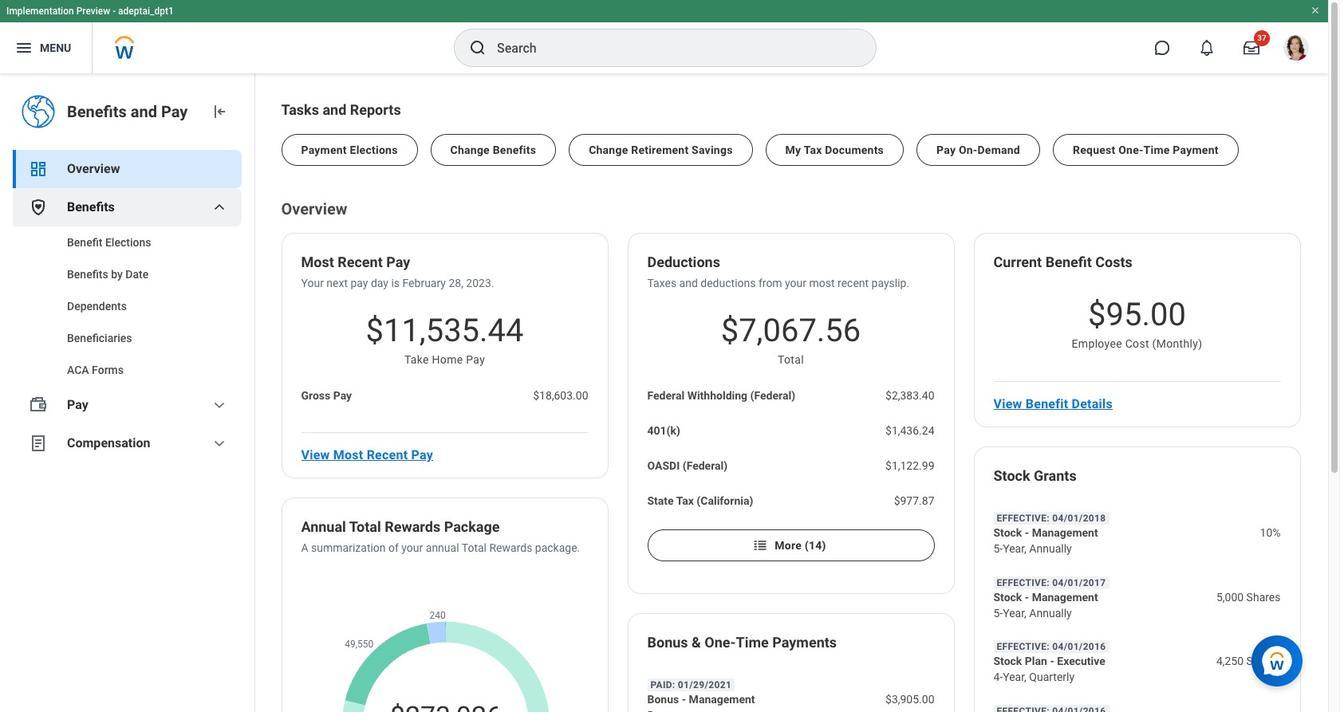 Task type: describe. For each thing, give the bounding box(es) containing it.
overview inside overview link
[[67, 161, 120, 176]]

change for change benefits
[[451, 144, 490, 156]]

inbox large image
[[1244, 40, 1260, 56]]

your inside deductions taxes and deductions from your most recent payslip.
[[785, 277, 807, 290]]

gross pay
[[301, 389, 352, 402]]

plan
[[1025, 656, 1048, 668]]

benefit inside 'link'
[[67, 236, 103, 249]]

benefits by date link
[[13, 259, 242, 290]]

$1,436.24
[[886, 425, 935, 437]]

tasks
[[281, 101, 319, 118]]

payment inside button
[[1173, 144, 1219, 156]]

view most recent pay
[[301, 447, 433, 462]]

28,
[[449, 277, 464, 290]]

tasks and reports
[[281, 101, 401, 118]]

dependents
[[67, 300, 127, 313]]

recent inside view most recent pay button
[[367, 447, 408, 462]]

$7,067.56 total
[[721, 312, 861, 366]]

current
[[994, 254, 1042, 271]]

stock grants
[[994, 468, 1077, 484]]

04/01/2017
[[1053, 577, 1106, 589]]

1 vertical spatial overview
[[281, 200, 348, 219]]

5,000 shares
[[1217, 591, 1281, 604]]

date
[[126, 268, 149, 281]]

bonus & one-time payments element
[[648, 634, 837, 656]]

benefit for current benefit costs
[[1046, 254, 1092, 271]]

annual total rewards package element
[[301, 518, 500, 540]]

taxes and deductions from your most recent payslip. element
[[648, 275, 910, 291]]

$1,122.99
[[886, 460, 935, 472]]

5- for 5,000 shares
[[994, 607, 1003, 620]]

deductions
[[701, 277, 756, 290]]

menu banner
[[0, 0, 1329, 73]]

pay inside $11,535.44 take home pay
[[466, 354, 485, 366]]

notifications large image
[[1199, 40, 1215, 56]]

executive
[[1058, 656, 1106, 668]]

1 effective: from the top
[[997, 513, 1050, 524]]

management for 5,000 shares
[[1032, 591, 1099, 604]]

one- inside bonus & one-time payments element
[[705, 634, 736, 651]]

your
[[301, 277, 324, 290]]

aca forms
[[67, 364, 124, 377]]

my tax documents button
[[766, 134, 904, 166]]

benefits element
[[13, 227, 242, 386]]

close environment banner image
[[1311, 6, 1321, 15]]

change retirement savings
[[589, 144, 733, 156]]

taxes
[[648, 277, 677, 290]]

view for view most recent pay
[[301, 447, 330, 462]]

beneficiaries link
[[13, 322, 242, 354]]

retirement
[[631, 144, 689, 156]]

dashboard image
[[29, 160, 48, 179]]

- inside menu banner
[[113, 6, 116, 17]]

most recent pay your next pay day is february 28, 2023.
[[301, 254, 494, 290]]

effective: for 4,250
[[997, 642, 1050, 653]]

payments
[[773, 634, 837, 651]]

and for tasks
[[323, 101, 347, 118]]

current benefit costs element
[[994, 253, 1133, 275]]

total for $7,067.56
[[778, 354, 804, 366]]

payslip.
[[872, 277, 910, 290]]

search image
[[468, 38, 488, 57]]

from
[[759, 277, 783, 290]]

my tax documents
[[786, 144, 884, 156]]

documents
[[825, 144, 884, 156]]

$977.87
[[894, 495, 935, 508]]

aca
[[67, 364, 89, 377]]

stock - management 5-year, annually for 10%
[[994, 527, 1099, 555]]

pay inside most recent pay your next pay day is february 28, 2023.
[[386, 254, 410, 271]]

february
[[403, 277, 446, 290]]

and for benefits
[[131, 102, 157, 121]]

state tax (california)
[[648, 495, 754, 508]]

shares for 4,250 shares
[[1247, 656, 1281, 668]]

4,250
[[1217, 656, 1244, 668]]

a summarization of your annual total rewards package. element
[[301, 540, 580, 556]]

overview link
[[13, 150, 242, 188]]

Search Workday  search field
[[497, 30, 844, 65]]

view benefit details button
[[988, 388, 1120, 420]]

change retirement savings button
[[569, 134, 753, 166]]

$95.00
[[1089, 296, 1187, 334]]

gross
[[301, 389, 331, 402]]

(california)
[[697, 495, 754, 508]]

annually for 5,000 shares
[[1030, 607, 1072, 620]]

pay inside 'button'
[[937, 144, 956, 156]]

elections for payment elections
[[350, 144, 398, 156]]

5- for 10%
[[994, 543, 1003, 555]]

quarterly
[[1030, 672, 1075, 684]]

package.
[[535, 542, 580, 555]]

stock plan - executive 4-year, quarterly
[[994, 656, 1106, 684]]

federal withholding (federal)
[[648, 389, 796, 402]]

by
[[111, 268, 123, 281]]

annual
[[301, 519, 346, 535]]

shares for 5,000 shares
[[1247, 591, 1281, 604]]

view for view benefit details
[[994, 396, 1023, 411]]

10%
[[1260, 527, 1281, 539]]

tax for state
[[676, 495, 694, 508]]

1 vertical spatial rewards
[[490, 542, 533, 555]]

chevron down small image for pay
[[210, 396, 229, 415]]

benefits image
[[29, 198, 48, 217]]

deductions taxes and deductions from your most recent payslip.
[[648, 254, 910, 290]]

paid:
[[651, 680, 676, 691]]

benefit for view benefit details
[[1026, 396, 1069, 411]]

stock for 10%
[[994, 527, 1023, 539]]

effective: 04/01/2016
[[997, 642, 1106, 653]]

pay on-demand
[[937, 144, 1021, 156]]

demand
[[978, 144, 1021, 156]]

pay inside dropdown button
[[67, 397, 88, 413]]

most recent pay element
[[301, 253, 410, 275]]

payment inside button
[[301, 144, 347, 156]]

benefits inside change benefits button
[[493, 144, 536, 156]]

effective: 04/01/2018
[[997, 513, 1106, 524]]

your next pay day is february 28, 2023. element
[[301, 275, 494, 291]]

annual total rewards package a summarization of your annual total rewards package.
[[301, 519, 580, 555]]

$2,383.40
[[886, 389, 935, 402]]

task pay image
[[29, 396, 48, 415]]

year, for 5,000 shares
[[1003, 607, 1027, 620]]

2023.
[[466, 277, 494, 290]]

grants
[[1034, 468, 1077, 484]]

view most recent pay button
[[295, 439, 440, 471]]

2 vertical spatial management
[[689, 693, 755, 706]]

navigation pane region
[[0, 73, 255, 713]]

reports
[[350, 101, 401, 118]]

- down effective: 04/01/2018
[[1025, 527, 1030, 539]]

2 vertical spatial total
[[462, 542, 487, 555]]

bonus for bonus - management
[[648, 693, 679, 706]]

compensation button
[[13, 425, 242, 463]]

adeptai_dpt1
[[118, 6, 174, 17]]

pay button
[[13, 386, 242, 425]]

employee
[[1072, 338, 1123, 350]]

a
[[301, 542, 309, 555]]

benefits and pay element
[[67, 101, 197, 123]]

more (14)
[[775, 539, 826, 552]]

change for change retirement savings
[[589, 144, 628, 156]]

justify image
[[14, 38, 34, 57]]

0 horizontal spatial rewards
[[385, 519, 441, 535]]

compensation
[[67, 436, 150, 451]]

on-
[[959, 144, 978, 156]]

$3,905.00
[[886, 693, 935, 706]]

most
[[810, 277, 835, 290]]

(14)
[[805, 539, 826, 552]]

$7,067.56
[[721, 312, 861, 350]]



Task type: vqa. For each thing, say whether or not it's contained in the screenshot.


Task type: locate. For each thing, give the bounding box(es) containing it.
stock left the grants
[[994, 468, 1031, 484]]

and right tasks
[[323, 101, 347, 118]]

and inside deductions taxes and deductions from your most recent payslip.
[[680, 277, 698, 290]]

your inside annual total rewards package a summarization of your annual total rewards package.
[[402, 542, 423, 555]]

1 year, from the top
[[1003, 543, 1027, 555]]

effective: left 04/01/2017
[[997, 577, 1050, 589]]

shares right 5,000
[[1247, 591, 1281, 604]]

recent
[[338, 254, 383, 271], [367, 447, 408, 462]]

take
[[405, 354, 429, 366]]

your
[[785, 277, 807, 290], [402, 542, 423, 555]]

37 button
[[1235, 30, 1270, 65]]

1 vertical spatial chevron down small image
[[210, 434, 229, 453]]

overview up benefits dropdown button
[[67, 161, 120, 176]]

year, inside stock plan - executive 4-year, quarterly
[[1003, 672, 1027, 684]]

stock for 5,000 shares
[[994, 591, 1023, 604]]

1 annually from the top
[[1030, 543, 1072, 555]]

benefits inside benefits and pay element
[[67, 102, 127, 121]]

0 vertical spatial recent
[[338, 254, 383, 271]]

year, down effective: 04/01/2018
[[1003, 543, 1027, 555]]

0 horizontal spatial view
[[301, 447, 330, 462]]

benefit left the details
[[1026, 396, 1069, 411]]

recent up annual total rewards package element
[[367, 447, 408, 462]]

pay up annual total rewards package element
[[411, 447, 433, 462]]

- right preview
[[113, 6, 116, 17]]

1 payment from the left
[[301, 144, 347, 156]]

1 stock from the top
[[994, 468, 1031, 484]]

effective: down stock grants element at the right bottom of the page
[[997, 513, 1050, 524]]

- down paid: 01/29/2021
[[682, 693, 686, 706]]

benefit elections link
[[13, 227, 242, 259]]

1 vertical spatial tax
[[676, 495, 694, 508]]

benefits by date
[[67, 268, 149, 281]]

1 vertical spatial your
[[402, 542, 423, 555]]

time left payments
[[736, 634, 769, 651]]

pay up your next pay day is february 28, 2023. element
[[386, 254, 410, 271]]

tax for my
[[804, 144, 822, 156]]

2 chevron down small image from the top
[[210, 434, 229, 453]]

tax right the state
[[676, 495, 694, 508]]

view benefit details
[[994, 396, 1113, 411]]

1 horizontal spatial change
[[589, 144, 628, 156]]

0 horizontal spatial time
[[736, 634, 769, 651]]

4-
[[994, 672, 1003, 684]]

of
[[389, 542, 399, 555]]

0 vertical spatial rewards
[[385, 519, 441, 535]]

stock - management 5-year, annually for 5,000 shares
[[994, 591, 1099, 620]]

01/29/2021
[[678, 680, 732, 691]]

1 horizontal spatial total
[[462, 542, 487, 555]]

(federal) right withholding
[[751, 389, 796, 402]]

1 change from the left
[[451, 144, 490, 156]]

2 vertical spatial effective:
[[997, 642, 1050, 653]]

most
[[301, 254, 334, 271], [333, 447, 363, 462]]

chevron down small image inside compensation dropdown button
[[210, 434, 229, 453]]

1 vertical spatial recent
[[367, 447, 408, 462]]

pay left transformation import image
[[161, 102, 188, 121]]

benefits inside benefits dropdown button
[[67, 200, 115, 215]]

1 vertical spatial shares
[[1247, 656, 1281, 668]]

list
[[281, 121, 1303, 166]]

stock up 4-
[[994, 656, 1023, 668]]

time right request
[[1144, 144, 1170, 156]]

1 vertical spatial view
[[301, 447, 330, 462]]

1 vertical spatial effective:
[[997, 577, 1050, 589]]

1 horizontal spatial elections
[[350, 144, 398, 156]]

recent
[[838, 277, 869, 290]]

rewards down the package
[[490, 542, 533, 555]]

summarization
[[311, 542, 386, 555]]

0 horizontal spatial one-
[[705, 634, 736, 651]]

0 vertical spatial one-
[[1119, 144, 1144, 156]]

2 5- from the top
[[994, 607, 1003, 620]]

2 vertical spatial year,
[[1003, 672, 1027, 684]]

3 stock from the top
[[994, 591, 1023, 604]]

oasdi (federal)
[[648, 460, 728, 472]]

0 horizontal spatial elections
[[105, 236, 151, 249]]

(federal) up "state tax (california)"
[[683, 460, 728, 472]]

1 horizontal spatial payment
[[1173, 144, 1219, 156]]

$11,535.44 take home pay
[[366, 312, 524, 366]]

more
[[775, 539, 802, 552]]

management down effective: 04/01/2018
[[1032, 527, 1099, 539]]

bonus - management
[[648, 693, 755, 706]]

0 vertical spatial tax
[[804, 144, 822, 156]]

your right of on the left bottom of the page
[[402, 542, 423, 555]]

1 vertical spatial total
[[349, 519, 381, 535]]

5- down effective: 04/01/2018
[[994, 543, 1003, 555]]

total down $7,067.56
[[778, 354, 804, 366]]

2 year, from the top
[[1003, 607, 1027, 620]]

1 bonus from the top
[[648, 634, 688, 651]]

elections inside "payment elections" button
[[350, 144, 398, 156]]

time inside button
[[1144, 144, 1170, 156]]

recent up pay
[[338, 254, 383, 271]]

view up stock grants
[[994, 396, 1023, 411]]

1 horizontal spatial your
[[785, 277, 807, 290]]

1 vertical spatial annually
[[1030, 607, 1072, 620]]

stock inside stock plan - executive 4-year, quarterly
[[994, 656, 1023, 668]]

list containing payment elections
[[281, 121, 1303, 166]]

pay right home at the left of the page
[[466, 354, 485, 366]]

04/01/2018
[[1053, 513, 1106, 524]]

transformation import image
[[210, 102, 229, 121]]

one- right request
[[1119, 144, 1144, 156]]

0 vertical spatial (federal)
[[751, 389, 796, 402]]

0 vertical spatial shares
[[1247, 591, 1281, 604]]

pay
[[351, 277, 368, 290]]

1 horizontal spatial (federal)
[[751, 389, 796, 402]]

rewards
[[385, 519, 441, 535], [490, 542, 533, 555]]

management for 10%
[[1032, 527, 1099, 539]]

and
[[323, 101, 347, 118], [131, 102, 157, 121], [680, 277, 698, 290]]

stock down effective: 04/01/2018
[[994, 527, 1023, 539]]

paid: 01/29/2021
[[651, 680, 732, 691]]

04/01/2016
[[1053, 642, 1106, 653]]

pay
[[161, 102, 188, 121], [937, 144, 956, 156], [386, 254, 410, 271], [466, 354, 485, 366], [333, 389, 352, 402], [67, 397, 88, 413], [411, 447, 433, 462]]

1 vertical spatial most
[[333, 447, 363, 462]]

payment elections button
[[281, 134, 418, 166]]

2 stock from the top
[[994, 527, 1023, 539]]

elections down the reports
[[350, 144, 398, 156]]

2 change from the left
[[589, 144, 628, 156]]

1 vertical spatial time
[[736, 634, 769, 651]]

3 effective: from the top
[[997, 642, 1050, 653]]

one-
[[1119, 144, 1144, 156], [705, 634, 736, 651]]

- inside stock plan - executive 4-year, quarterly
[[1051, 656, 1055, 668]]

1 chevron down small image from the top
[[210, 396, 229, 415]]

2 payment from the left
[[1173, 144, 1219, 156]]

year, down effective: 04/01/2017
[[1003, 607, 1027, 620]]

stock down effective: 04/01/2017
[[994, 591, 1023, 604]]

5- down effective: 04/01/2017
[[994, 607, 1003, 620]]

0 vertical spatial time
[[1144, 144, 1170, 156]]

costs
[[1096, 254, 1133, 271]]

stock - management 5-year, annually down effective: 04/01/2017
[[994, 591, 1099, 620]]

1 horizontal spatial rewards
[[490, 542, 533, 555]]

- down the effective: 04/01/2016
[[1051, 656, 1055, 668]]

payment elections
[[301, 144, 398, 156]]

0 vertical spatial annually
[[1030, 543, 1072, 555]]

0 vertical spatial view
[[994, 396, 1023, 411]]

dependents link
[[13, 290, 242, 322]]

profile logan mcneil image
[[1284, 35, 1310, 64]]

total
[[778, 354, 804, 366], [349, 519, 381, 535], [462, 542, 487, 555]]

1 vertical spatial (federal)
[[683, 460, 728, 472]]

bonus & one-time payments
[[648, 634, 837, 651]]

package
[[444, 519, 500, 535]]

3 year, from the top
[[1003, 672, 1027, 684]]

$95.00 employee cost (monthly)
[[1072, 296, 1203, 350]]

year, down the plan
[[1003, 672, 1027, 684]]

0 vertical spatial year,
[[1003, 543, 1027, 555]]

stock for 4,250 shares
[[994, 656, 1023, 668]]

your right from
[[785, 277, 807, 290]]

chevron down small image
[[210, 396, 229, 415], [210, 434, 229, 453]]

most inside button
[[333, 447, 363, 462]]

year,
[[1003, 543, 1027, 555], [1003, 607, 1027, 620], [1003, 672, 1027, 684]]

elections inside benefit elections 'link'
[[105, 236, 151, 249]]

recent inside most recent pay your next pay day is february 28, 2023.
[[338, 254, 383, 271]]

2 horizontal spatial and
[[680, 277, 698, 290]]

oasdi
[[648, 460, 680, 472]]

0 vertical spatial total
[[778, 354, 804, 366]]

0 horizontal spatial total
[[349, 519, 381, 535]]

benefits for benefits
[[67, 200, 115, 215]]

one- right &
[[705, 634, 736, 651]]

payment
[[301, 144, 347, 156], [1173, 144, 1219, 156]]

0 vertical spatial effective:
[[997, 513, 1050, 524]]

change
[[451, 144, 490, 156], [589, 144, 628, 156]]

benefits for benefits and pay
[[67, 102, 127, 121]]

1 5- from the top
[[994, 543, 1003, 555]]

tax
[[804, 144, 822, 156], [676, 495, 694, 508]]

1 vertical spatial benefit
[[1046, 254, 1092, 271]]

tax inside button
[[804, 144, 822, 156]]

annually
[[1030, 543, 1072, 555], [1030, 607, 1072, 620]]

more (14) button
[[648, 530, 935, 562]]

federal
[[648, 389, 685, 402]]

1 horizontal spatial view
[[994, 396, 1023, 411]]

0 vertical spatial elections
[[350, 144, 398, 156]]

total for annual
[[349, 519, 381, 535]]

pay on-demand button
[[917, 134, 1041, 166]]

implementation preview -   adeptai_dpt1
[[6, 6, 174, 17]]

2 stock - management 5-year, annually from the top
[[994, 591, 1099, 620]]

effective: for 5,000
[[997, 577, 1050, 589]]

benefit left the costs
[[1046, 254, 1092, 271]]

is
[[391, 277, 400, 290]]

stock grants element
[[994, 467, 1077, 489]]

2 horizontal spatial total
[[778, 354, 804, 366]]

menu
[[40, 41, 71, 54]]

1 stock - management 5-year, annually from the top
[[994, 527, 1099, 555]]

0 horizontal spatial overview
[[67, 161, 120, 176]]

benefits and pay
[[67, 102, 188, 121]]

&
[[692, 634, 701, 651]]

withholding
[[688, 389, 748, 402]]

view
[[994, 396, 1023, 411], [301, 447, 330, 462]]

year, for 10%
[[1003, 543, 1027, 555]]

total down the package
[[462, 542, 487, 555]]

annually for 10%
[[1030, 543, 1072, 555]]

1 vertical spatial stock - management 5-year, annually
[[994, 591, 1099, 620]]

- down effective: 04/01/2017
[[1025, 591, 1030, 604]]

deductions element
[[648, 253, 721, 275]]

0 horizontal spatial and
[[131, 102, 157, 121]]

chevron down small image inside pay dropdown button
[[210, 396, 229, 415]]

elections
[[350, 144, 398, 156], [105, 236, 151, 249]]

annually down effective: 04/01/2017
[[1030, 607, 1072, 620]]

1 vertical spatial bonus
[[648, 693, 679, 706]]

1 horizontal spatial time
[[1144, 144, 1170, 156]]

total up summarization
[[349, 519, 381, 535]]

4 stock from the top
[[994, 656, 1023, 668]]

0 vertical spatial management
[[1032, 527, 1099, 539]]

most up your
[[301, 254, 334, 271]]

my
[[786, 144, 802, 156]]

aca forms link
[[13, 354, 242, 386]]

document alt image
[[29, 434, 48, 453]]

0 vertical spatial overview
[[67, 161, 120, 176]]

annually down effective: 04/01/2018
[[1030, 543, 1072, 555]]

0 vertical spatial your
[[785, 277, 807, 290]]

0 vertical spatial most
[[301, 254, 334, 271]]

benefit inside button
[[1026, 396, 1069, 411]]

most down gross pay
[[333, 447, 363, 462]]

effective: up the plan
[[997, 642, 1050, 653]]

elections up benefits by date link
[[105, 236, 151, 249]]

0 vertical spatial benefit
[[67, 236, 103, 249]]

1 vertical spatial one-
[[705, 634, 736, 651]]

1 shares from the top
[[1247, 591, 1281, 604]]

0 vertical spatial 5-
[[994, 543, 1003, 555]]

beneficiaries
[[67, 332, 132, 345]]

pay left 'on-'
[[937, 144, 956, 156]]

1 horizontal spatial and
[[323, 101, 347, 118]]

bonus for bonus & one-time payments
[[648, 634, 688, 651]]

1 horizontal spatial tax
[[804, 144, 822, 156]]

(monthly)
[[1153, 338, 1203, 350]]

list view image
[[753, 538, 769, 554]]

and down deductions element
[[680, 277, 698, 290]]

pay inside button
[[411, 447, 433, 462]]

one- inside request one-time payment button
[[1119, 144, 1144, 156]]

benefits inside benefits by date link
[[67, 268, 108, 281]]

and inside navigation pane region
[[131, 102, 157, 121]]

stock - management 5-year, annually down effective: 04/01/2018
[[994, 527, 1099, 555]]

benefit up benefits by date
[[67, 236, 103, 249]]

1 vertical spatial elections
[[105, 236, 151, 249]]

annual
[[426, 542, 459, 555]]

$11,535.44
[[366, 312, 524, 350]]

0 horizontal spatial (federal)
[[683, 460, 728, 472]]

overview down payment elections on the top left of the page
[[281, 200, 348, 219]]

1 horizontal spatial one-
[[1119, 144, 1144, 156]]

state
[[648, 495, 674, 508]]

benefits button
[[13, 188, 242, 227]]

elections for benefit elections
[[105, 236, 151, 249]]

request
[[1073, 144, 1116, 156]]

37
[[1258, 34, 1267, 42]]

bonus left &
[[648, 634, 688, 651]]

management down effective: 04/01/2017
[[1032, 591, 1099, 604]]

4,250 shares
[[1217, 656, 1281, 668]]

2 bonus from the top
[[648, 693, 679, 706]]

view down gross
[[301, 447, 330, 462]]

0 horizontal spatial payment
[[301, 144, 347, 156]]

1 vertical spatial year,
[[1003, 607, 1027, 620]]

deductions
[[648, 254, 721, 271]]

shares right 4,250
[[1247, 656, 1281, 668]]

1 vertical spatial management
[[1032, 591, 1099, 604]]

overview
[[67, 161, 120, 176], [281, 200, 348, 219]]

total inside $7,067.56 total
[[778, 354, 804, 366]]

benefits for benefits by date
[[67, 268, 108, 281]]

time
[[1144, 144, 1170, 156], [736, 634, 769, 651]]

tax right my
[[804, 144, 822, 156]]

request one-time payment button
[[1053, 134, 1239, 166]]

0 horizontal spatial your
[[402, 542, 423, 555]]

pay right gross
[[333, 389, 352, 402]]

1 horizontal spatial overview
[[281, 200, 348, 219]]

pay down aca
[[67, 397, 88, 413]]

request one-time payment
[[1073, 144, 1219, 156]]

bonus down paid: on the bottom
[[648, 693, 679, 706]]

0 vertical spatial stock - management 5-year, annually
[[994, 527, 1099, 555]]

0 horizontal spatial change
[[451, 144, 490, 156]]

and up overview link at top left
[[131, 102, 157, 121]]

chevron down small image
[[210, 198, 229, 217]]

2 shares from the top
[[1247, 656, 1281, 668]]

2 vertical spatial benefit
[[1026, 396, 1069, 411]]

management down 01/29/2021
[[689, 693, 755, 706]]

most inside most recent pay your next pay day is february 28, 2023.
[[301, 254, 334, 271]]

2 annually from the top
[[1030, 607, 1072, 620]]

2 effective: from the top
[[997, 577, 1050, 589]]

1 vertical spatial 5-
[[994, 607, 1003, 620]]

0 vertical spatial bonus
[[648, 634, 688, 651]]

0 vertical spatial chevron down small image
[[210, 396, 229, 415]]

0 horizontal spatial tax
[[676, 495, 694, 508]]

rewards up of on the left bottom of the page
[[385, 519, 441, 535]]

chevron down small image for compensation
[[210, 434, 229, 453]]



